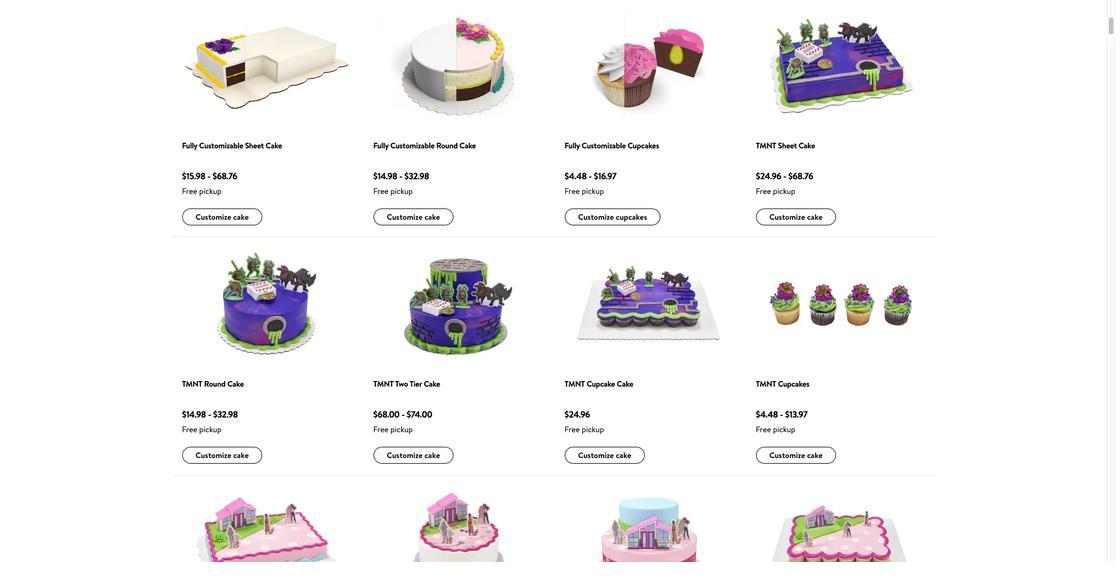 Task type: describe. For each thing, give the bounding box(es) containing it.
tmnt two tier cake
[[374, 379, 440, 390]]

$14.98 for fully
[[374, 170, 398, 182]]

pickup for tmnt two tier cake
[[391, 424, 413, 436]]

$4.48 - $16.97 free pickup
[[565, 170, 617, 197]]

customize for tmnt cupcake cake
[[578, 450, 614, 461]]

- for fully customizable cupcakes
[[589, 170, 592, 182]]

tmnt for $14.98 - $32.98
[[182, 379, 202, 390]]

pickup for tmnt round cake
[[199, 424, 222, 436]]

customize for tmnt two tier cake
[[387, 450, 423, 461]]

free for fully customizable cupcakes
[[565, 186, 580, 197]]

$15.98
[[182, 170, 206, 182]]

pickup for fully customizable sheet cake
[[199, 186, 222, 197]]

pickup for tmnt sheet cake
[[773, 186, 796, 197]]

customize cake for tmnt cupcakes
[[770, 450, 823, 461]]

fully customizable sheet cake image
[[182, 14, 351, 119]]

$24.96 for free
[[565, 409, 590, 421]]

- for fully customizable round cake
[[399, 170, 403, 182]]

fully customizable cupcakes image
[[565, 10, 734, 123]]

two
[[395, 379, 408, 390]]

- for tmnt round cake
[[208, 409, 211, 421]]

free for tmnt sheet cake
[[756, 186, 772, 197]]

$13.97
[[786, 409, 808, 421]]

free for tmnt cupcakes
[[756, 424, 772, 436]]

$14.98 - $32.98 free pickup for round
[[182, 409, 238, 436]]

$15.98 - $68.76 free pickup
[[182, 170, 237, 197]]

cake for fully customizable sheet cake
[[233, 211, 249, 223]]

$16.97
[[594, 170, 617, 182]]

$24.96 - $68.76 element
[[756, 169, 837, 183]]

$24.96 - $68.76 free pickup
[[756, 170, 814, 197]]

customize cake for tmnt sheet cake
[[770, 211, 823, 223]]

customizable for $32.98
[[391, 140, 435, 151]]

tmnt for $68.00 - $74.00
[[374, 379, 394, 390]]

$4.48 for $4.48 - $13.97
[[756, 409, 778, 421]]

- for tmnt sheet cake
[[784, 170, 787, 182]]

cake for fully customizable round cake
[[425, 211, 440, 223]]

$32.98 for customizable
[[405, 170, 429, 182]]

tmnt sheet cake
[[756, 140, 816, 151]]

$15.98 - $68.76 element
[[182, 169, 282, 183]]

fully for $15.98 - $68.76
[[182, 140, 197, 151]]

barbie sheet cake image
[[182, 487, 351, 563]]

barbie round cake image
[[374, 488, 542, 563]]

customize for fully customizable cupcakes
[[578, 211, 614, 223]]

pickup for tmnt cupcakes
[[773, 424, 796, 436]]

tmnt round cake image
[[182, 249, 351, 361]]

1 vertical spatial cupcakes
[[778, 379, 810, 390]]

free for fully customizable round cake
[[374, 186, 389, 197]]

$14.98 - $32.98 free pickup for customizable
[[374, 170, 429, 197]]

customize cupcakes
[[578, 211, 647, 223]]

$14.98 for tmnt
[[182, 409, 206, 421]]

free for fully customizable sheet cake
[[182, 186, 197, 197]]

0 horizontal spatial cupcakes
[[628, 140, 659, 151]]

2 sheet from the left
[[778, 140, 797, 151]]

cake for tmnt two tier cake
[[425, 450, 440, 461]]

1 vertical spatial round
[[204, 379, 226, 390]]

$68.00 - $74.00 free pickup
[[374, 409, 433, 436]]

- for tmnt two tier cake
[[402, 409, 405, 421]]



Task type: locate. For each thing, give the bounding box(es) containing it.
$14.98 down tmnt round cake
[[182, 409, 206, 421]]

0 horizontal spatial $32.98
[[213, 409, 238, 421]]

$24.96 inside $24.96 - $68.76 free pickup
[[756, 170, 782, 182]]

$24.96 free pickup
[[565, 409, 604, 436]]

- right $15.98
[[208, 170, 211, 182]]

$24.96
[[756, 170, 782, 182], [565, 409, 590, 421]]

fully
[[182, 140, 197, 151], [374, 140, 389, 151], [565, 140, 580, 151]]

1 sheet from the left
[[245, 140, 264, 151]]

- inside $24.96 - $68.76 free pickup
[[784, 170, 787, 182]]

$68.76
[[213, 170, 237, 182], [789, 170, 814, 182]]

pickup down the $68.00 - $74.00 element
[[391, 424, 413, 436]]

- inside $4.48 - $16.97 free pickup
[[589, 170, 592, 182]]

tmnt cupcake cake
[[565, 379, 634, 390]]

1 horizontal spatial sheet
[[778, 140, 797, 151]]

2 horizontal spatial fully
[[565, 140, 580, 151]]

1 horizontal spatial $14.98
[[374, 170, 398, 182]]

$4.48 inside $4.48 - $13.97 free pickup
[[756, 409, 778, 421]]

round
[[436, 140, 458, 151], [204, 379, 226, 390]]

3 customizable from the left
[[582, 140, 626, 151]]

1 horizontal spatial cupcakes
[[778, 379, 810, 390]]

$24.96 down tmnt sheet cake
[[756, 170, 782, 182]]

tmnt for $24.96
[[565, 379, 585, 390]]

$68.76 inside $15.98 - $68.76 free pickup
[[213, 170, 237, 182]]

- inside $4.48 - $13.97 free pickup
[[780, 409, 784, 421]]

2 customizable from the left
[[391, 140, 435, 151]]

$14.98 - $32.98 element for round
[[182, 408, 262, 422]]

$14.98 - $32.98 element
[[374, 169, 476, 183], [182, 408, 262, 422]]

tmnt round cake
[[182, 379, 244, 390]]

cupcake
[[587, 379, 615, 390]]

$24.96 element
[[565, 408, 645, 422]]

tmnt
[[756, 140, 777, 151], [182, 379, 202, 390], [374, 379, 394, 390], [565, 379, 585, 390], [756, 379, 777, 390]]

0 vertical spatial round
[[436, 140, 458, 151]]

$14.98 down "fully customizable round cake"
[[374, 170, 398, 182]]

fully for $4.48 - $16.97
[[565, 140, 580, 151]]

$32.98 for round
[[213, 409, 238, 421]]

- for tmnt cupcakes
[[780, 409, 784, 421]]

- left $16.97
[[589, 170, 592, 182]]

pickup inside $24.96 - $68.76 free pickup
[[773, 186, 796, 197]]

pickup inside $68.00 - $74.00 free pickup
[[391, 424, 413, 436]]

0 horizontal spatial sheet
[[245, 140, 264, 151]]

$4.48
[[565, 170, 587, 182], [756, 409, 778, 421]]

customize cake for tmnt two tier cake
[[387, 450, 440, 461]]

$4.48 - $13.97 element
[[756, 408, 837, 422]]

fully for $14.98 - $32.98
[[374, 140, 389, 151]]

$4.48 left $16.97
[[565, 170, 587, 182]]

2 horizontal spatial customizable
[[582, 140, 626, 151]]

customize for tmnt cupcakes
[[770, 450, 806, 461]]

pickup
[[199, 186, 222, 197], [391, 186, 413, 197], [582, 186, 604, 197], [773, 186, 796, 197], [199, 424, 222, 436], [391, 424, 413, 436], [582, 424, 604, 436], [773, 424, 796, 436]]

customize for fully customizable round cake
[[387, 211, 423, 223]]

1 $68.76 from the left
[[213, 170, 237, 182]]

1 vertical spatial $14.98
[[182, 409, 206, 421]]

1 vertical spatial $32.98
[[213, 409, 238, 421]]

- for fully customizable sheet cake
[[208, 170, 211, 182]]

tmnt two tier cake image
[[374, 249, 542, 361]]

0 vertical spatial $14.98 - $32.98 element
[[374, 169, 476, 183]]

0 horizontal spatial $14.98
[[182, 409, 206, 421]]

cake
[[233, 211, 249, 223], [425, 211, 440, 223], [808, 211, 823, 223], [233, 450, 249, 461], [425, 450, 440, 461], [616, 450, 632, 461], [808, 450, 823, 461]]

fully customizable round cake image
[[374, 10, 542, 123]]

$68.76 for $24.96 - $68.76
[[789, 170, 814, 182]]

- inside $68.00 - $74.00 free pickup
[[402, 409, 405, 421]]

$32.98 down "fully customizable round cake"
[[405, 170, 429, 182]]

tmnt for $24.96 - $68.76
[[756, 140, 777, 151]]

$4.48 for $4.48 - $16.97
[[565, 170, 587, 182]]

$68.76 down tmnt sheet cake
[[789, 170, 814, 182]]

$68.00 - $74.00 element
[[374, 408, 454, 422]]

$14.98 - $32.98 free pickup down "fully customizable round cake"
[[374, 170, 429, 197]]

customize cake for fully customizable round cake
[[387, 211, 440, 223]]

1 vertical spatial $14.98 - $32.98 free pickup
[[182, 409, 238, 436]]

-
[[208, 170, 211, 182], [399, 170, 403, 182], [589, 170, 592, 182], [784, 170, 787, 182], [208, 409, 211, 421], [402, 409, 405, 421], [780, 409, 784, 421]]

1 horizontal spatial $68.76
[[789, 170, 814, 182]]

cake for tmnt cupcake cake
[[616, 450, 632, 461]]

$14.98 - $32.98 element down "fully customizable round cake"
[[374, 169, 476, 183]]

cake for tmnt round cake
[[233, 450, 249, 461]]

- down tmnt round cake
[[208, 409, 211, 421]]

cake for tmnt sheet cake
[[808, 211, 823, 223]]

barbie cupcake cake image
[[756, 487, 925, 563]]

barbie two tier cake image
[[565, 488, 734, 563]]

$24.96 for -
[[756, 170, 782, 182]]

customize for tmnt sheet cake
[[770, 211, 806, 223]]

1 horizontal spatial customizable
[[391, 140, 435, 151]]

sheet up $24.96 - $68.76 element
[[778, 140, 797, 151]]

$4.48 inside $4.48 - $16.97 free pickup
[[565, 170, 587, 182]]

$14.98
[[374, 170, 398, 182], [182, 409, 206, 421]]

pickup for fully customizable cupcakes
[[582, 186, 604, 197]]

tmnt sheet cake image
[[756, 10, 925, 123]]

free inside $4.48 - $16.97 free pickup
[[565, 186, 580, 197]]

3 fully from the left
[[565, 140, 580, 151]]

0 horizontal spatial fully
[[182, 140, 197, 151]]

1 horizontal spatial $32.98
[[405, 170, 429, 182]]

pickup inside $4.48 - $13.97 free pickup
[[773, 424, 796, 436]]

fully customizable sheet cake
[[182, 140, 282, 151]]

- inside $15.98 - $68.76 free pickup
[[208, 170, 211, 182]]

customizable for $68.76
[[199, 140, 243, 151]]

customize for tmnt round cake
[[196, 450, 231, 461]]

0 vertical spatial cupcakes
[[628, 140, 659, 151]]

pickup for fully customizable round cake
[[391, 186, 413, 197]]

customizable
[[199, 140, 243, 151], [391, 140, 435, 151], [582, 140, 626, 151]]

- left $74.00
[[402, 409, 405, 421]]

sheet
[[245, 140, 264, 151], [778, 140, 797, 151]]

0 vertical spatial $4.48
[[565, 170, 587, 182]]

- down tmnt sheet cake
[[784, 170, 787, 182]]

$68.76 down fully customizable sheet cake
[[213, 170, 237, 182]]

tmnt cupcakes image
[[756, 249, 925, 361]]

fully customizable cupcakes
[[565, 140, 659, 151]]

2 fully from the left
[[374, 140, 389, 151]]

2 $68.76 from the left
[[789, 170, 814, 182]]

1 horizontal spatial $4.48
[[756, 409, 778, 421]]

cake
[[266, 140, 282, 151], [460, 140, 476, 151], [799, 140, 816, 151], [227, 379, 244, 390], [424, 379, 440, 390], [617, 379, 634, 390]]

0 horizontal spatial $14.98 - $32.98 free pickup
[[182, 409, 238, 436]]

0 horizontal spatial $14.98 - $32.98 element
[[182, 408, 262, 422]]

customize for fully customizable sheet cake
[[196, 211, 231, 223]]

0 horizontal spatial $24.96
[[565, 409, 590, 421]]

0 horizontal spatial $4.48
[[565, 170, 587, 182]]

pickup down the $24.96 element
[[582, 424, 604, 436]]

free inside $4.48 - $13.97 free pickup
[[756, 424, 772, 436]]

free for tmnt two tier cake
[[374, 424, 389, 436]]

pickup down $16.97
[[582, 186, 604, 197]]

1 customizable from the left
[[199, 140, 243, 151]]

free inside $15.98 - $68.76 free pickup
[[182, 186, 197, 197]]

pickup down the $4.48 - $13.97 element
[[773, 424, 796, 436]]

$32.98
[[405, 170, 429, 182], [213, 409, 238, 421]]

pickup down "fully customizable round cake"
[[391, 186, 413, 197]]

1 vertical spatial $24.96
[[565, 409, 590, 421]]

cupcakes
[[616, 211, 647, 223]]

pickup down $24.96 - $68.76 element
[[773, 186, 796, 197]]

customize
[[196, 211, 231, 223], [387, 211, 423, 223], [578, 211, 614, 223], [770, 211, 806, 223], [196, 450, 231, 461], [387, 450, 423, 461], [578, 450, 614, 461], [770, 450, 806, 461]]

1 horizontal spatial round
[[436, 140, 458, 151]]

pickup down $15.98
[[199, 186, 222, 197]]

0 vertical spatial $14.98 - $32.98 free pickup
[[374, 170, 429, 197]]

$4.48 - $13.97 free pickup
[[756, 409, 808, 436]]

pickup inside $15.98 - $68.76 free pickup
[[199, 186, 222, 197]]

customize cake
[[196, 211, 249, 223], [387, 211, 440, 223], [770, 211, 823, 223], [196, 450, 249, 461], [387, 450, 440, 461], [578, 450, 632, 461], [770, 450, 823, 461]]

1 horizontal spatial $14.98 - $32.98 element
[[374, 169, 476, 183]]

tmnt for $4.48 - $13.97
[[756, 379, 777, 390]]

customizable for $16.97
[[582, 140, 626, 151]]

$4.48 left '$13.97'
[[756, 409, 778, 421]]

free
[[182, 186, 197, 197], [374, 186, 389, 197], [565, 186, 580, 197], [756, 186, 772, 197], [182, 424, 197, 436], [374, 424, 389, 436], [565, 424, 580, 436], [756, 424, 772, 436]]

- left '$13.97'
[[780, 409, 784, 421]]

0 horizontal spatial customizable
[[199, 140, 243, 151]]

pickup inside $4.48 - $16.97 free pickup
[[582, 186, 604, 197]]

0 vertical spatial $32.98
[[405, 170, 429, 182]]

$14.98 - $32.98 element down tmnt round cake
[[182, 408, 262, 422]]

free inside $68.00 - $74.00 free pickup
[[374, 424, 389, 436]]

0 vertical spatial $24.96
[[756, 170, 782, 182]]

$74.00
[[407, 409, 433, 421]]

$32.98 down tmnt round cake
[[213, 409, 238, 421]]

$4.48 - $16.97 element
[[565, 169, 661, 183]]

$14.98 - $32.98 element for customizable
[[374, 169, 476, 183]]

0 horizontal spatial $68.76
[[213, 170, 237, 182]]

$68.76 for $15.98 - $68.76
[[213, 170, 237, 182]]

free inside $24.96 free pickup
[[565, 424, 580, 436]]

0 horizontal spatial round
[[204, 379, 226, 390]]

cupcakes up the $4.48 - $13.97 element
[[778, 379, 810, 390]]

$24.96 down tmnt cupcake cake
[[565, 409, 590, 421]]

$68.00
[[374, 409, 400, 421]]

fully customizable round cake
[[374, 140, 476, 151]]

$68.76 inside $24.96 - $68.76 free pickup
[[789, 170, 814, 182]]

customize cake for tmnt cupcake cake
[[578, 450, 632, 461]]

1 fully from the left
[[182, 140, 197, 151]]

cake for tmnt cupcakes
[[808, 450, 823, 461]]

pickup inside $24.96 free pickup
[[582, 424, 604, 436]]

$14.98 - $32.98 free pickup
[[374, 170, 429, 197], [182, 409, 238, 436]]

1 horizontal spatial fully
[[374, 140, 389, 151]]

free for tmnt round cake
[[182, 424, 197, 436]]

tier
[[410, 379, 422, 390]]

tmnt cupcakes
[[756, 379, 810, 390]]

customize cake for fully customizable sheet cake
[[196, 211, 249, 223]]

sheet up $15.98 - $68.76 element
[[245, 140, 264, 151]]

free inside $24.96 - $68.76 free pickup
[[756, 186, 772, 197]]

- down "fully customizable round cake"
[[399, 170, 403, 182]]

1 vertical spatial $14.98 - $32.98 element
[[182, 408, 262, 422]]

1 horizontal spatial $24.96
[[756, 170, 782, 182]]

cupcakes up $4.48 - $16.97 element
[[628, 140, 659, 151]]

customize cake for tmnt round cake
[[196, 450, 249, 461]]

1 horizontal spatial $14.98 - $32.98 free pickup
[[374, 170, 429, 197]]

0 vertical spatial $14.98
[[374, 170, 398, 182]]

$14.98 - $32.98 free pickup down tmnt round cake
[[182, 409, 238, 436]]

tmnt cupcake cake image
[[565, 249, 734, 361]]

pickup down tmnt round cake
[[199, 424, 222, 436]]

cupcakes
[[628, 140, 659, 151], [778, 379, 810, 390]]

1 vertical spatial $4.48
[[756, 409, 778, 421]]

$24.96 inside $24.96 free pickup
[[565, 409, 590, 421]]



Task type: vqa. For each thing, say whether or not it's contained in the screenshot.
TMNT Round Cake
yes



